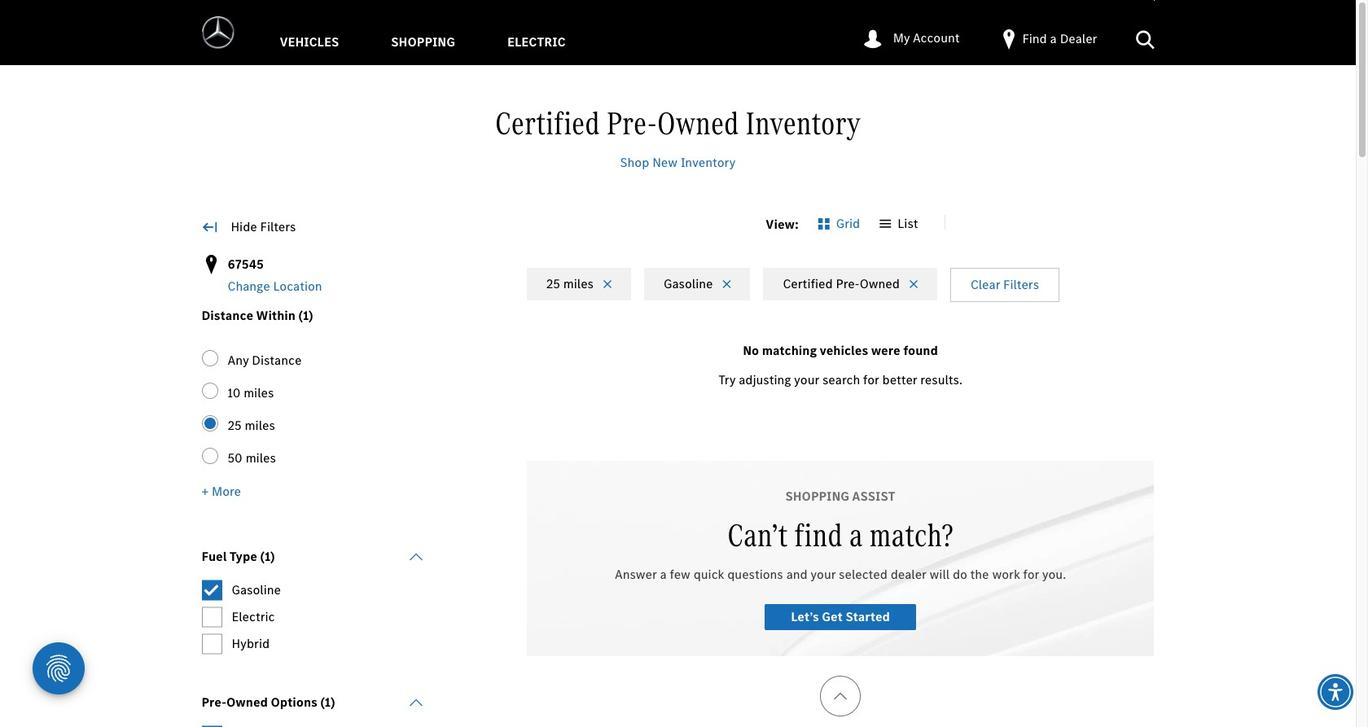 Task type: describe. For each thing, give the bounding box(es) containing it.
grid
[[836, 215, 860, 232]]

shopping for shopping assist
[[785, 488, 849, 505]]

hybrid
[[232, 635, 270, 652]]

let's get started link
[[765, 604, 916, 630]]

no
[[743, 342, 759, 359]]

shop
[[620, 154, 649, 171]]

quick
[[694, 566, 724, 583]]

pre-owned options (1) button
[[202, 683, 423, 722]]

more
[[212, 483, 241, 500]]

0 vertical spatial for
[[863, 371, 879, 388]]

work
[[992, 566, 1020, 583]]

questions
[[727, 566, 783, 583]]

my account
[[893, 30, 960, 47]]

owned inside pre-owned options (1) dropdown button
[[226, 694, 268, 711]]

few
[[670, 566, 690, 583]]

certified pre-owned
[[783, 275, 900, 292]]

shop new inventory link
[[620, 154, 736, 171]]

fuel
[[202, 548, 227, 565]]

mercedes benz image
[[202, 16, 234, 49]]

answer a few quick questions and your selected dealer will do the work for you.
[[615, 566, 1066, 583]]

change
[[228, 278, 270, 295]]

pre- for certified pre-owned
[[836, 275, 860, 292]]

hide filters button
[[202, 212, 296, 242]]

(1) for distance within (1)
[[298, 307, 313, 324]]

find a dealer
[[1022, 30, 1097, 47]]

pre- for certified pre-owned inventory
[[606, 102, 657, 145]]

matching
[[762, 342, 817, 359]]

secondary-menu menu bar
[[840, 0, 1154, 65]]

try adjusting your search for better results.
[[718, 371, 962, 388]]

no matching vehicles were found
[[743, 342, 938, 359]]

within
[[256, 307, 296, 324]]

50
[[228, 450, 242, 467]]

background pattern image
[[527, 461, 1154, 656]]

find a dealer button
[[979, 0, 1117, 65]]

1 horizontal spatial a
[[849, 514, 863, 557]]

started
[[846, 608, 890, 625]]

shopping assist
[[785, 488, 896, 505]]

1 vertical spatial distance
[[252, 352, 302, 369]]

found
[[903, 342, 938, 359]]

dealer
[[891, 566, 926, 583]]

clear filters button
[[950, 268, 1059, 302]]

+ more
[[202, 483, 241, 500]]

new
[[652, 154, 678, 171]]

distance inside dropdown button
[[202, 307, 253, 324]]

pre- inside dropdown button
[[202, 694, 226, 711]]

vehicles
[[280, 33, 339, 50]]

assist
[[852, 488, 896, 505]]

any distance
[[228, 352, 302, 369]]

+ more button
[[202, 472, 241, 511]]

can't
[[727, 514, 788, 557]]

selected
[[839, 566, 887, 583]]

the
[[970, 566, 989, 583]]

location
[[273, 278, 322, 295]]

hide filters
[[231, 218, 296, 235]]

0 horizontal spatial inventory
[[681, 154, 736, 171]]

find
[[794, 514, 843, 557]]

+
[[202, 483, 209, 500]]

distance within (1)
[[202, 307, 313, 324]]

my
[[893, 30, 910, 47]]

vehicles
[[820, 342, 868, 359]]

try
[[718, 371, 736, 388]]

a for few
[[660, 566, 667, 583]]

open privacy settings image
[[33, 643, 85, 695]]

change location button
[[228, 274, 322, 296]]

(1) inside pre-owned options (1) dropdown button
[[320, 694, 335, 711]]

any
[[228, 352, 249, 369]]

answer
[[615, 566, 657, 583]]

let's
[[791, 608, 819, 625]]

certified pre-owned button
[[763, 268, 937, 300]]

fuel type (1) button
[[202, 537, 423, 577]]

results.
[[920, 371, 962, 388]]



Task type: vqa. For each thing, say whether or not it's contained in the screenshot.
(1) inside the DROPDOWN BUTTON
yes



Task type: locate. For each thing, give the bounding box(es) containing it.
account
[[913, 30, 960, 47]]

25
[[546, 275, 560, 292], [228, 417, 242, 434]]

0 vertical spatial 25 miles
[[546, 275, 594, 292]]

1 vertical spatial owned
[[860, 275, 900, 292]]

0 horizontal spatial filters
[[260, 218, 296, 235]]

pre- down grid
[[836, 275, 860, 292]]

1 horizontal spatial for
[[1023, 566, 1039, 583]]

were
[[871, 342, 900, 359]]

25 miles button
[[527, 268, 631, 300]]

view:
[[766, 216, 799, 233]]

do
[[953, 566, 967, 583]]

1 vertical spatial certified
[[783, 275, 833, 292]]

a inside popup button
[[1050, 30, 1057, 47]]

1 horizontal spatial gasoline
[[664, 275, 713, 292]]

1 horizontal spatial owned
[[657, 102, 739, 145]]

better
[[882, 371, 917, 388]]

1 vertical spatial shopping
[[785, 488, 849, 505]]

pre- inside button
[[836, 275, 860, 292]]

2 vertical spatial pre-
[[202, 694, 226, 711]]

2 vertical spatial (1)
[[320, 694, 335, 711]]

certified inside certified pre-owned button
[[783, 275, 833, 292]]

0 vertical spatial 25
[[546, 275, 560, 292]]

owned for certified pre-owned inventory
[[657, 102, 739, 145]]

2 vertical spatial a
[[660, 566, 667, 583]]

1 horizontal spatial pre-
[[606, 102, 657, 145]]

fuel type (1)
[[202, 548, 275, 565]]

pre- up shop
[[606, 102, 657, 145]]

0 vertical spatial your
[[794, 371, 819, 388]]

pre-owned options (1)
[[202, 694, 335, 711]]

0 vertical spatial certified
[[495, 102, 600, 145]]

0 horizontal spatial pre-
[[202, 694, 226, 711]]

your down matching
[[794, 371, 819, 388]]

owned
[[657, 102, 739, 145], [860, 275, 900, 292], [226, 694, 268, 711]]

0 horizontal spatial shopping
[[391, 33, 455, 50]]

find
[[1022, 30, 1047, 47]]

electric
[[507, 33, 566, 50], [232, 608, 275, 625]]

2 vertical spatial owned
[[226, 694, 268, 711]]

your
[[794, 371, 819, 388], [810, 566, 836, 583]]

2 horizontal spatial pre-
[[836, 275, 860, 292]]

filters right clear
[[1003, 276, 1039, 293]]

(1) right options
[[320, 694, 335, 711]]

1 vertical spatial filters
[[1003, 276, 1039, 293]]

gasoline
[[664, 275, 713, 292], [232, 581, 281, 598]]

certified for certified pre-owned
[[783, 275, 833, 292]]

1 horizontal spatial filters
[[1003, 276, 1039, 293]]

distance right any
[[252, 352, 302, 369]]

a for dealer
[[1050, 30, 1057, 47]]

owned left options
[[226, 694, 268, 711]]

shopping button
[[365, 0, 481, 65]]

owned down list view image
[[860, 275, 900, 292]]

1 horizontal spatial shopping
[[785, 488, 849, 505]]

1 vertical spatial gasoline
[[232, 581, 281, 598]]

pre-
[[606, 102, 657, 145], [836, 275, 860, 292], [202, 694, 226, 711]]

25 miles
[[546, 275, 594, 292], [228, 417, 275, 434]]

gasoline button
[[644, 268, 750, 300]]

gasoline inside button
[[664, 275, 713, 292]]

dealer
[[1060, 30, 1097, 47]]

0 vertical spatial distance
[[202, 307, 253, 324]]

0 horizontal spatial gasoline
[[232, 581, 281, 598]]

0 horizontal spatial electric
[[232, 608, 275, 625]]

get
[[822, 608, 843, 625]]

shop new inventory
[[620, 154, 736, 171]]

1 horizontal spatial electric
[[507, 33, 566, 50]]

can't find a match?
[[727, 514, 953, 557]]

owned inside certified pre-owned button
[[860, 275, 900, 292]]

0 horizontal spatial certified
[[495, 102, 600, 145]]

shopping
[[391, 33, 455, 50], [785, 488, 849, 505]]

you.
[[1042, 566, 1066, 583]]

filters for clear filters
[[1003, 276, 1039, 293]]

(1)
[[298, 307, 313, 324], [260, 548, 275, 565], [320, 694, 335, 711]]

distance
[[202, 307, 253, 324], [252, 352, 302, 369]]

1 horizontal spatial 25
[[546, 275, 560, 292]]

0 horizontal spatial a
[[660, 566, 667, 583]]

0 horizontal spatial 25
[[228, 417, 242, 434]]

list
[[898, 215, 918, 232]]

1 vertical spatial for
[[1023, 566, 1039, 583]]

list view image
[[873, 212, 898, 236]]

for left you. in the bottom of the page
[[1023, 566, 1039, 583]]

10 miles
[[228, 384, 274, 401]]

distance down "change"
[[202, 307, 253, 324]]

0 vertical spatial pre-
[[606, 102, 657, 145]]

electric button
[[481, 0, 592, 65]]

0 vertical spatial inventory
[[745, 102, 861, 145]]

distance within (1) button
[[202, 296, 423, 336]]

1 vertical spatial (1)
[[260, 548, 275, 565]]

filters for hide filters
[[260, 218, 296, 235]]

shopping for shopping
[[391, 33, 455, 50]]

certified for certified pre-owned inventory
[[495, 102, 600, 145]]

0 vertical spatial shopping
[[391, 33, 455, 50]]

a
[[1050, 30, 1057, 47], [849, 514, 863, 557], [660, 566, 667, 583]]

0 vertical spatial owned
[[657, 102, 739, 145]]

options
[[271, 694, 317, 711]]

(1) right type
[[260, 548, 275, 565]]

0 horizontal spatial owned
[[226, 694, 268, 711]]

grid view image
[[812, 212, 836, 236]]

let's get started
[[791, 608, 890, 625]]

2 horizontal spatial a
[[1050, 30, 1057, 47]]

miles inside button
[[563, 275, 594, 292]]

(1) for fuel type (1)
[[260, 548, 275, 565]]

search
[[822, 371, 860, 388]]

(1) right within
[[298, 307, 313, 324]]

1 vertical spatial your
[[810, 566, 836, 583]]

0 vertical spatial a
[[1050, 30, 1057, 47]]

0 horizontal spatial 25 miles
[[228, 417, 275, 434]]

inventory
[[745, 102, 861, 145], [681, 154, 736, 171]]

1 vertical spatial a
[[849, 514, 863, 557]]

1 horizontal spatial certified
[[783, 275, 833, 292]]

owned up shop new inventory
[[657, 102, 739, 145]]

certified pre-owned inventory
[[495, 102, 861, 145]]

clear
[[971, 276, 1000, 293]]

owned for certified pre-owned
[[860, 275, 900, 292]]

hide
[[231, 218, 257, 235]]

67545 change location
[[228, 256, 322, 295]]

electric inside electric dropdown button
[[507, 33, 566, 50]]

filters inside dropdown button
[[260, 218, 296, 235]]

(1) inside fuel type (1) dropdown button
[[260, 548, 275, 565]]

25 inside button
[[546, 275, 560, 292]]

50 miles
[[228, 450, 276, 467]]

10
[[228, 384, 240, 401]]

1 vertical spatial 25 miles
[[228, 417, 275, 434]]

1 horizontal spatial (1)
[[298, 307, 313, 324]]

my account button
[[840, 0, 979, 65]]

for
[[863, 371, 879, 388], [1023, 566, 1039, 583]]

primary-menu menu
[[254, 0, 592, 65]]

0 vertical spatial electric
[[507, 33, 566, 50]]

shopping inside dropdown button
[[391, 33, 455, 50]]

1 vertical spatial pre-
[[836, 275, 860, 292]]

(1) inside distance within (1) dropdown button
[[298, 307, 313, 324]]

2 horizontal spatial (1)
[[320, 694, 335, 711]]

certified
[[495, 102, 600, 145], [783, 275, 833, 292]]

pre- left options
[[202, 694, 226, 711]]

0 vertical spatial (1)
[[298, 307, 313, 324]]

0 vertical spatial gasoline
[[664, 275, 713, 292]]

67545
[[228, 256, 264, 273]]

25 miles inside button
[[546, 275, 594, 292]]

2 horizontal spatial owned
[[860, 275, 900, 292]]

1 vertical spatial electric
[[232, 608, 275, 625]]

miles
[[563, 275, 594, 292], [244, 384, 274, 401], [245, 417, 275, 434], [246, 450, 276, 467]]

vehicles button
[[254, 0, 365, 65]]

1 horizontal spatial inventory
[[745, 102, 861, 145]]

1 vertical spatial 25
[[228, 417, 242, 434]]

and
[[786, 566, 808, 583]]

match?
[[869, 514, 953, 557]]

adjusting
[[739, 371, 791, 388]]

1 horizontal spatial 25 miles
[[546, 275, 594, 292]]

0 horizontal spatial (1)
[[260, 548, 275, 565]]

filters inside button
[[1003, 276, 1039, 293]]

0 horizontal spatial for
[[863, 371, 879, 388]]

your right and in the right of the page
[[810, 566, 836, 583]]

0 vertical spatial filters
[[260, 218, 296, 235]]

1 vertical spatial inventory
[[681, 154, 736, 171]]

will
[[930, 566, 950, 583]]

filters
[[260, 218, 296, 235], [1003, 276, 1039, 293]]

filters right hide
[[260, 218, 296, 235]]

clear filters
[[971, 276, 1039, 293]]

type
[[229, 548, 257, 565]]

for left 'better'
[[863, 371, 879, 388]]



